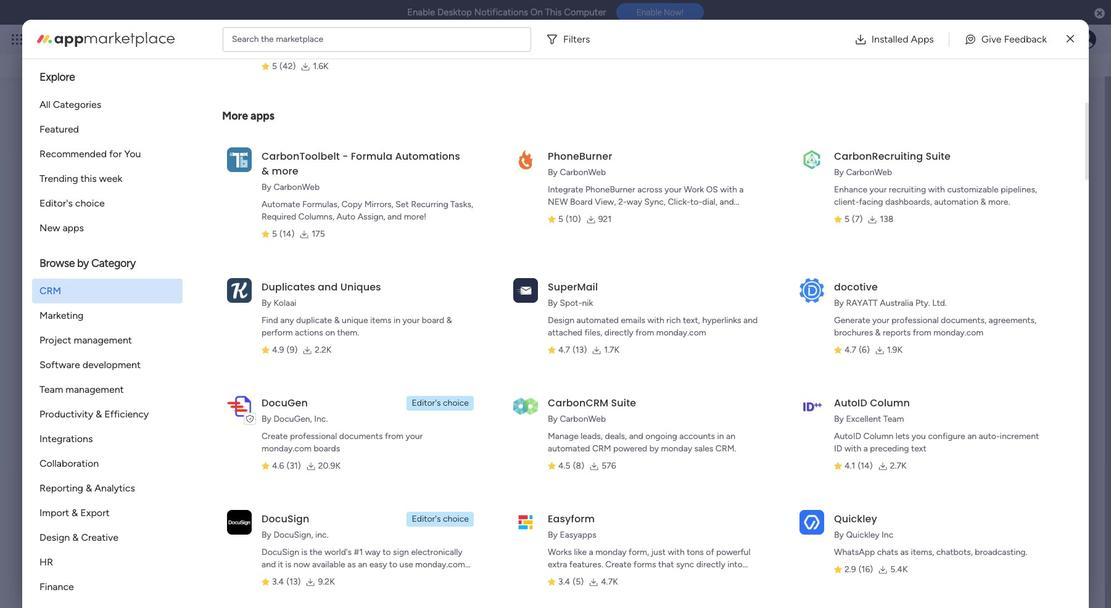 Task type: vqa. For each thing, say whether or not it's contained in the screenshot.


Task type: describe. For each thing, give the bounding box(es) containing it.
from inside generate your professional documents, agreements, brochures & reports from monday.com
[[913, 328, 932, 338]]

notifications image
[[895, 33, 907, 46]]

suite for carbonrecruiting suite
[[926, 149, 951, 164]]

duplicates
[[262, 280, 315, 294]]

works like a monday form, just with tons of powerful extra features. create forms that sync directly into monday, within seconds.
[[548, 547, 751, 582]]

dial,
[[702, 197, 718, 207]]

by inside 'quickley by quickley inc'
[[834, 530, 844, 541]]

manage leads, deals, and ongoing accounts in an automated crm powered by monday sales crm.
[[548, 431, 736, 454]]

with inside autoid column lets you configure an auto-increment id with a preceding text
[[845, 444, 862, 454]]

with inside works like a monday form, just with tons of powerful extra features. create forms that sync directly into monday, within seconds.
[[668, 547, 685, 558]]

in for carboncrm suite
[[717, 431, 724, 442]]

in for duplicates and uniques
[[394, 315, 401, 326]]

extra
[[548, 560, 567, 570]]

monday.com inside create professional documents from your monday.com boards
[[262, 444, 312, 454]]

0 vertical spatial the
[[261, 34, 274, 44]]

work inside quick search results list box
[[70, 248, 89, 259]]

3.4 for 3.4 (13)
[[272, 577, 284, 587]]

apps for new apps
[[63, 222, 84, 234]]

world's
[[325, 547, 352, 558]]

main workspace
[[98, 503, 178, 516]]

marketing plan
[[278, 228, 345, 239]]

inbox
[[182, 55, 207, 67]]

1 vertical spatial quickley
[[846, 530, 880, 541]]

productivity
[[40, 408, 93, 420]]

your inside enhance your recruiting with customizable pipelines, client-facing dashboards, automation & more.
[[870, 184, 887, 195]]

(31)
[[287, 461, 301, 471]]

& inside enhance your recruiting with customizable pipelines, client-facing dashboards, automation & more.
[[981, 197, 986, 207]]

inbox image
[[922, 33, 934, 46]]

give for give feedback
[[982, 33, 1002, 45]]

marketing plan link
[[254, 127, 446, 266]]

docusign for docusign is the world's #1 way to sign electronically and it is now available as an easy to use monday.com app
[[262, 547, 299, 558]]

by inside carbontoolbelt - formula automations & more by carbonweb
[[262, 182, 271, 193]]

configure
[[928, 431, 965, 442]]

import
[[40, 507, 69, 519]]

facing
[[859, 197, 883, 207]]

spot-
[[560, 298, 582, 309]]

find any duplicate & unique items in your board & perform actions on them.
[[262, 315, 452, 338]]

more
[[222, 109, 248, 123]]

collaborating
[[277, 399, 335, 411]]

management for team management
[[66, 384, 124, 396]]

monday.com inside getting started learn how monday.com works
[[986, 325, 1036, 336]]

0 vertical spatial phoneburner
[[548, 149, 612, 164]]

5 for carbonrecruiting suite
[[845, 214, 850, 225]]

analytics
[[94, 483, 135, 494]]

0 horizontal spatial search
[[232, 34, 259, 44]]

by inside manage leads, deals, and ongoing accounts in an automated crm powered by monday sales crm.
[[650, 444, 659, 454]]

client-
[[834, 197, 859, 207]]

and inside docusign is the world's #1 way to sign electronically and it is now available as an easy to use monday.com app
[[262, 560, 276, 570]]

dapulse close image
[[1095, 7, 1105, 20]]

and down see
[[209, 55, 226, 67]]

more apps
[[222, 109, 274, 123]]

inc.
[[315, 530, 329, 541]]

new apps
[[40, 222, 84, 234]]

seconds.
[[609, 572, 643, 582]]

computer
[[564, 7, 606, 18]]

by left the docusign,
[[262, 530, 271, 541]]

by inside autoid column by excellent team
[[834, 414, 844, 425]]

whatsapp chats as items, chatbots, broadcasting.
[[834, 547, 1028, 558]]

marketing for marketing plan
[[278, 228, 324, 239]]

development
[[82, 359, 141, 371]]

your left teammates
[[160, 399, 180, 411]]

& up on
[[334, 315, 340, 326]]

enable for enable now!
[[637, 8, 662, 17]]

crm.
[[716, 444, 736, 454]]

from inside create professional documents from your monday.com boards
[[385, 431, 404, 442]]

0 vertical spatial by
[[77, 257, 89, 270]]

rayatt
[[846, 298, 878, 309]]

kendall parks image
[[1077, 30, 1096, 49]]

sync
[[676, 560, 694, 570]]

desktop
[[437, 7, 472, 18]]

management for project management
[[74, 334, 132, 346]]

mann
[[119, 337, 142, 348]]

main inside quick search results list box
[[152, 248, 170, 259]]

feed
[[97, 296, 120, 310]]

enhance
[[834, 184, 868, 195]]

templates image image
[[906, 97, 1069, 183]]

plan
[[326, 228, 345, 239]]

workspace image
[[60, 502, 89, 532]]

teammates
[[182, 399, 232, 411]]

editor's choice for docugen
[[412, 398, 469, 408]]

design for design & creative
[[40, 532, 70, 544]]

the inside docusign is the world's #1 way to sign electronically and it is now available as an easy to use monday.com app
[[310, 547, 322, 558]]

documents
[[339, 431, 383, 442]]

create inside works like a monday form, just with tons of powerful extra features. create forms that sync directly into monday, within seconds.
[[605, 560, 632, 570]]

autoid for autoid column by excellent team
[[834, 396, 868, 410]]

& left efficiency at the bottom
[[96, 408, 102, 420]]

find
[[262, 315, 278, 326]]

search the marketplace
[[232, 34, 323, 44]]

professional inside generate your professional documents, agreements, brochures & reports from monday.com
[[892, 315, 939, 326]]

4.7 for supermail
[[558, 345, 570, 355]]

& down the my workspaces
[[86, 483, 92, 494]]

docotive by rayatt australia pty. ltd.
[[834, 280, 947, 309]]

access
[[61, 55, 91, 67]]

like
[[574, 547, 587, 558]]

1 vertical spatial workspace
[[125, 503, 178, 516]]

app logo image for quickley
[[800, 510, 824, 535]]

(13) for 4.7 (13)
[[573, 345, 587, 355]]

1 horizontal spatial work
[[100, 32, 122, 46]]

a inside autoid column lets you configure an auto-increment id with a preceding text
[[864, 444, 868, 454]]

0 horizontal spatial workspaces
[[75, 466, 136, 479]]

5 for phoneburner
[[558, 214, 563, 225]]

carbonweb inside phoneburner by carbonweb
[[560, 167, 606, 178]]

marketing for marketing
[[40, 310, 84, 321]]

your down apps marketplace "image"
[[93, 55, 113, 67]]

work
[[684, 184, 704, 195]]

whatsapp
[[834, 547, 875, 558]]

& inside generate your professional documents, agreements, brochures & reports from monday.com
[[875, 328, 881, 338]]

mirrors,
[[364, 199, 393, 210]]

5 for carbontoolbelt - formula automations & more
[[272, 229, 277, 239]]

management up the quickly access your recent boards, inbox and workspaces
[[124, 32, 192, 46]]

easyapps
[[560, 530, 597, 541]]

import & export
[[40, 507, 110, 519]]

app logo image for carbonrecruiting
[[800, 147, 824, 172]]

apps for more apps
[[251, 109, 274, 123]]

phoneburner by carbonweb
[[548, 149, 612, 178]]

monday inside works like a monday form, just with tons of powerful extra features. create forms that sync directly into monday, within seconds.
[[596, 547, 627, 558]]

0 vertical spatial editor's
[[40, 197, 73, 209]]

0 horizontal spatial main
[[98, 503, 122, 516]]

roy
[[101, 337, 117, 348]]

search everything image
[[1006, 33, 1019, 46]]

by docugen, inc.
[[262, 414, 328, 425]]

carbonrecruiting suite by carbonweb
[[834, 149, 951, 178]]

& inside carbontoolbelt - formula automations & more by carbonweb
[[262, 164, 269, 178]]

lottie animation element
[[546, 31, 893, 78]]

new
[[548, 197, 568, 207]]

and inside automate formulas, copy mirrors, set recurring tasks, required columns, auto assign, and more!
[[388, 212, 402, 222]]

0 horizontal spatial crm
[[40, 285, 61, 297]]

4.9 (9)
[[272, 345, 298, 355]]

filters button
[[541, 27, 600, 52]]

feedback
[[1004, 33, 1047, 45]]

ltd.
[[932, 298, 947, 309]]

(14) for team
[[858, 461, 873, 471]]

4.7k
[[601, 577, 618, 587]]

app logo image for supermail
[[513, 278, 538, 303]]

your inside find any duplicate & unique items in your board & perform actions on them.
[[403, 315, 420, 326]]

automation
[[934, 197, 979, 207]]

finance
[[40, 581, 74, 593]]

0 vertical spatial as
[[901, 547, 909, 558]]

generate
[[834, 315, 870, 326]]

close update feed (inbox) image
[[39, 296, 54, 310]]

workspace inside quick search results list box
[[172, 248, 214, 259]]

carboncrm suite by carbonweb
[[548, 396, 636, 425]]

explore
[[40, 70, 75, 84]]

automations
[[395, 149, 460, 164]]

by inside docotive by rayatt australia pty. ltd.
[[834, 298, 844, 309]]

-
[[342, 149, 348, 164]]

dapulse x slim image
[[1067, 32, 1074, 47]]

project
[[40, 334, 71, 346]]

integrate
[[548, 184, 583, 195]]

your inside generate your professional documents, agreements, brochures & reports from monday.com
[[872, 315, 890, 326]]

and left start
[[235, 399, 251, 411]]

suite for carboncrm suite
[[611, 396, 636, 410]]

app logo image for easyform
[[513, 510, 538, 535]]

0 vertical spatial team
[[40, 384, 63, 396]]

your inside the integrate phoneburner across your work os with a new board view, 2-way sync, click-to-dial, and custom automations.
[[665, 184, 682, 195]]

by inside carboncrm suite by carbonweb
[[548, 414, 558, 425]]

1 vertical spatial to
[[389, 560, 397, 570]]

hr
[[40, 557, 53, 568]]

enhance your recruiting with customizable pipelines, client-facing dashboards, automation & more.
[[834, 184, 1037, 207]]

autoid column lets you configure an auto-increment id with a preceding text
[[834, 431, 1039, 454]]

by inside supermail by spot-nik
[[548, 298, 558, 309]]

reports
[[883, 328, 911, 338]]

monday.com inside design automated emails with rich text, hyperlinks and attached files, directly from monday.com
[[656, 328, 706, 338]]

0 vertical spatial editor's choice
[[40, 197, 105, 209]]

auto-
[[979, 431, 1000, 442]]

minutes
[[1006, 194, 1042, 205]]

carbonweb inside carbonrecruiting suite by carbonweb
[[846, 167, 892, 178]]

(13) for 3.4 (13)
[[286, 577, 301, 587]]

trending this week
[[40, 173, 122, 184]]

your inside boost your workflow in minutes with ready-made templates
[[931, 194, 951, 205]]

by docusign, inc.
[[262, 530, 329, 541]]

design for design automated emails with rich text, hyperlinks and attached files, directly from monday.com
[[548, 315, 575, 326]]

this
[[545, 7, 562, 18]]

unique
[[342, 315, 368, 326]]

preceding
[[870, 444, 909, 454]]

text,
[[683, 315, 700, 326]]

professional inside create professional documents from your monday.com boards
[[290, 431, 337, 442]]

2.2k
[[315, 345, 332, 355]]

filters
[[563, 33, 590, 45]]

attached
[[548, 328, 583, 338]]

you
[[124, 148, 141, 160]]

roy mann image
[[68, 338, 93, 363]]

browse
[[40, 257, 75, 270]]

0 vertical spatial workspaces
[[228, 55, 281, 67]]

new
[[40, 222, 60, 234]]

(10)
[[566, 214, 581, 225]]

3.4 (5)
[[558, 577, 584, 587]]

apps image
[[976, 33, 989, 46]]

carbonweb inside carbontoolbelt - formula automations & more by carbonweb
[[274, 182, 320, 193]]

1.7k
[[604, 345, 620, 355]]

0 vertical spatial choice
[[75, 197, 105, 209]]

0 vertical spatial to
[[383, 547, 391, 558]]



Task type: locate. For each thing, give the bounding box(es) containing it.
hyperlinks
[[702, 315, 741, 326]]

apps marketplace image
[[37, 32, 175, 47]]

visited
[[105, 103, 139, 117]]

editor's for docugen
[[412, 398, 441, 408]]

carbonweb inside carboncrm suite by carbonweb
[[560, 414, 606, 425]]

(7)
[[852, 214, 863, 225]]

by up generate
[[834, 298, 844, 309]]

5 (42)
[[272, 61, 296, 72]]

enable now!
[[637, 8, 684, 17]]

0 horizontal spatial 3.4
[[272, 577, 284, 587]]

give down inbox image at top
[[920, 49, 938, 60]]

1 horizontal spatial create
[[605, 560, 632, 570]]

1 horizontal spatial (14)
[[858, 461, 873, 471]]

integrate phoneburner across your work os with a new board view, 2-way sync, click-to-dial, and custom automations.
[[548, 184, 744, 220]]

actions
[[295, 328, 323, 338]]

and right dial,
[[720, 197, 734, 207]]

creative
[[81, 532, 118, 544]]

1 vertical spatial search
[[1040, 48, 1071, 60]]

2 vertical spatial monday
[[596, 547, 627, 558]]

main
[[152, 248, 170, 259], [98, 503, 122, 516]]

autoid up excellent
[[834, 396, 868, 410]]

and inside duplicates and uniques by kolaai
[[318, 280, 338, 294]]

& down "workspace" "icon"
[[72, 532, 79, 544]]

choice down roy mann nov 7
[[443, 398, 469, 408]]

0 vertical spatial work
[[100, 32, 122, 46]]

4.6
[[272, 461, 284, 471]]

1 vertical spatial give
[[920, 49, 938, 60]]

easy
[[369, 560, 387, 570]]

select product image
[[11, 33, 23, 46]]

0 vertical spatial quickley
[[834, 512, 877, 526]]

4.6 (31)
[[272, 461, 301, 471]]

my workspaces
[[57, 466, 136, 479]]

1 vertical spatial the
[[310, 547, 322, 558]]

carbonweb down more
[[274, 182, 320, 193]]

professional down pty.
[[892, 315, 939, 326]]

0 vertical spatial monday
[[55, 32, 97, 46]]

monday.com up 4.6 (31)
[[262, 444, 312, 454]]

and down set
[[388, 212, 402, 222]]

1 image
[[931, 25, 942, 39]]

column inside autoid column by excellent team
[[870, 396, 910, 410]]

app logo image
[[227, 147, 252, 172], [513, 147, 538, 172], [800, 147, 824, 172], [227, 278, 252, 303], [513, 278, 538, 303], [800, 278, 824, 303], [227, 394, 252, 419], [513, 394, 538, 419], [800, 394, 824, 419], [227, 510, 252, 535], [513, 510, 538, 535], [800, 510, 824, 535]]

search inside button
[[1040, 48, 1071, 60]]

monday.com down started in the bottom right of the page
[[986, 325, 1036, 336]]

0 vertical spatial crm
[[40, 285, 61, 297]]

app
[[262, 572, 276, 582]]

app logo image for carboncrm
[[513, 394, 538, 419]]

component image
[[55, 247, 66, 258]]

close recently visited image
[[39, 102, 54, 117]]

1 horizontal spatial an
[[726, 431, 736, 442]]

marketing up project
[[40, 310, 84, 321]]

monday.com down the electronically
[[415, 560, 465, 570]]

with inside the integrate phoneburner across your work os with a new board view, 2-way sync, click-to-dial, and custom automations.
[[720, 184, 737, 195]]

automate formulas, copy mirrors, set recurring tasks, required columns, auto assign, and more!
[[262, 199, 473, 222]]

team
[[40, 384, 63, 396], [883, 414, 904, 425]]

automated inside design automated emails with rich text, hyperlinks and attached files, directly from monday.com
[[577, 315, 619, 326]]

1 vertical spatial design
[[40, 532, 70, 544]]

public board image
[[260, 227, 273, 241]]

give for give feedback
[[920, 49, 938, 60]]

1 vertical spatial column
[[864, 431, 894, 442]]

enable left now!
[[637, 8, 662, 17]]

invite for invite
[[809, 400, 831, 410]]

autoid up id
[[834, 431, 861, 442]]

in inside boost your workflow in minutes with ready-made templates
[[996, 194, 1004, 205]]

that
[[658, 560, 674, 570]]

design up attached
[[548, 315, 575, 326]]

software development
[[40, 359, 141, 371]]

work up recent
[[100, 32, 122, 46]]

1 vertical spatial professional
[[290, 431, 337, 442]]

design automated emails with rich text, hyperlinks and attached files, directly from monday.com
[[548, 315, 758, 338]]

0 horizontal spatial create
[[262, 431, 288, 442]]

1 vertical spatial a
[[864, 444, 868, 454]]

week
[[99, 173, 122, 184]]

1 vertical spatial way
[[365, 547, 381, 558]]

sign
[[393, 547, 409, 558]]

by down ongoing in the right of the page
[[650, 444, 659, 454]]

them.
[[337, 328, 359, 338]]

help center element
[[895, 358, 1080, 408]]

by inside easyform by easyapps
[[548, 530, 558, 541]]

the right "plans"
[[261, 34, 274, 44]]

with right id
[[845, 444, 862, 454]]

1 vertical spatial phoneburner
[[586, 184, 635, 195]]

suite
[[926, 149, 951, 164], [611, 396, 636, 410]]

docusign up the docusign,
[[262, 512, 309, 526]]

use
[[400, 560, 413, 570]]

automated up files,
[[577, 315, 619, 326]]

pipelines,
[[1001, 184, 1037, 195]]

0 vertical spatial (14)
[[280, 229, 295, 239]]

workspace
[[172, 248, 214, 259], [125, 503, 178, 516]]

1 horizontal spatial from
[[636, 328, 654, 338]]

close my workspaces image
[[39, 465, 54, 480]]

design down import
[[40, 532, 70, 544]]

a inside works like a monday form, just with tons of powerful extra features. create forms that sync directly into monday, within seconds.
[[589, 547, 593, 558]]

with right minutes
[[1044, 194, 1063, 205]]

team inside autoid column by excellent team
[[883, 414, 904, 425]]

1 vertical spatial automated
[[548, 444, 590, 454]]

0 horizontal spatial as
[[347, 560, 356, 570]]

marketing down columns,
[[278, 228, 324, 239]]

way inside the integrate phoneburner across your work os with a new board view, 2-way sync, click-to-dial, and custom automations.
[[627, 197, 642, 207]]

workflow
[[953, 194, 994, 205]]

0 horizontal spatial professional
[[290, 431, 337, 442]]

professional
[[892, 315, 939, 326], [290, 431, 337, 442]]

as inside docusign is the world's #1 way to sign electronically and it is now available as an easy to use monday.com app
[[347, 560, 356, 570]]

chats
[[877, 547, 898, 558]]

2 docusign from the top
[[262, 547, 299, 558]]

marketplace
[[276, 34, 323, 44]]

0 horizontal spatial invite
[[133, 399, 158, 411]]

921
[[598, 214, 612, 225]]

editor's
[[40, 197, 73, 209], [412, 398, 441, 408], [412, 514, 441, 524]]

with up sync
[[668, 547, 685, 558]]

0 horizontal spatial work
[[70, 248, 89, 259]]

with inside enhance your recruiting with customizable pipelines, client-facing dashboards, automation & more.
[[928, 184, 945, 195]]

a right os
[[739, 184, 744, 195]]

1 vertical spatial workspaces
[[75, 466, 136, 479]]

into
[[728, 560, 743, 570]]

5 left (42)
[[272, 61, 277, 72]]

a inside the integrate phoneburner across your work os with a new board view, 2-way sync, click-to-dial, and custom automations.
[[739, 184, 744, 195]]

an inside autoid column lets you configure an auto-increment id with a preceding text
[[968, 431, 977, 442]]

0 vertical spatial in
[[996, 194, 1004, 205]]

main down analytics
[[98, 503, 122, 516]]

1 vertical spatial editor's choice
[[412, 398, 469, 408]]

powerful
[[716, 547, 751, 558]]

with right os
[[720, 184, 737, 195]]

carbonweb down 'carboncrm' on the bottom
[[560, 414, 606, 425]]

carbonweb down carbonrecruiting
[[846, 167, 892, 178]]

phoneburner up integrate
[[548, 149, 612, 164]]

in left minutes
[[996, 194, 1004, 205]]

app logo image for autoid
[[800, 394, 824, 419]]

in inside manage leads, deals, and ongoing accounts in an automated crm powered by monday sales crm.
[[717, 431, 724, 442]]

(8)
[[573, 461, 584, 471]]

crm down browse
[[40, 285, 61, 297]]

in inside find any duplicate & unique items in your board & perform actions on them.
[[394, 315, 401, 326]]

trending
[[40, 173, 78, 184]]

the
[[261, 34, 274, 44], [310, 547, 322, 558]]

phoneburner up view,
[[586, 184, 635, 195]]

invite members image
[[949, 33, 961, 46]]

0 vertical spatial create
[[262, 431, 288, 442]]

invite left autoid column by excellent team
[[809, 400, 831, 410]]

excellent
[[846, 414, 881, 425]]

1 vertical spatial work
[[70, 248, 89, 259]]

an inside docusign is the world's #1 way to sign electronically and it is now available as an easy to use monday.com app
[[358, 560, 367, 570]]

suite inside carbonrecruiting suite by carbonweb
[[926, 149, 951, 164]]

all
[[40, 99, 51, 110]]

create professional documents from your monday.com boards
[[262, 431, 423, 454]]

marketing inside 'link'
[[278, 228, 324, 239]]

1 horizontal spatial directly
[[696, 560, 725, 570]]

to
[[383, 547, 391, 558], [389, 560, 397, 570]]

docusign is the world's #1 way to sign electronically and it is now available as an easy to use monday.com app
[[262, 547, 465, 582]]

1 vertical spatial apps
[[63, 222, 84, 234]]

and inside manage leads, deals, and ongoing accounts in an automated crm powered by monday sales crm.
[[629, 431, 643, 442]]

your up made
[[931, 194, 951, 205]]

quickly
[[25, 55, 58, 67]]

docusign for docusign
[[262, 512, 309, 526]]

5 left (10)
[[558, 214, 563, 225]]

1 horizontal spatial marketing
[[278, 228, 324, 239]]

1 vertical spatial main
[[98, 503, 122, 516]]

monday.com down 'rich'
[[656, 328, 706, 338]]

your inside create professional documents from your monday.com boards
[[406, 431, 423, 442]]

search down help image
[[1040, 48, 1071, 60]]

0 vertical spatial a
[[739, 184, 744, 195]]

2 vertical spatial in
[[717, 431, 724, 442]]

invite for invite your teammates and start collaborating
[[133, 399, 158, 411]]

0 vertical spatial give
[[982, 33, 1002, 45]]

the up available
[[310, 547, 322, 558]]

0 vertical spatial is
[[301, 547, 307, 558]]

1 horizontal spatial main
[[152, 248, 170, 259]]

management inside quick search results list box
[[91, 248, 142, 259]]

1 vertical spatial in
[[394, 315, 401, 326]]

app logo image for docotive
[[800, 278, 824, 303]]

apps right more
[[251, 109, 274, 123]]

enable for enable desktop notifications on this computer
[[407, 7, 435, 18]]

2 3.4 from the left
[[558, 577, 570, 587]]

monday.com down documents,
[[934, 328, 984, 338]]

on
[[325, 328, 335, 338]]

your up "reports"
[[872, 315, 890, 326]]

m
[[68, 508, 81, 525]]

directly up 1.7k on the bottom right of page
[[605, 328, 634, 338]]

automations.
[[579, 209, 629, 220]]

getting started element
[[895, 299, 1080, 348]]

more
[[272, 164, 299, 178]]

pty.
[[916, 298, 930, 309]]

0 horizontal spatial a
[[589, 547, 593, 558]]

management up development
[[74, 334, 132, 346]]

1 horizontal spatial team
[[883, 414, 904, 425]]

(13) down now
[[286, 577, 301, 587]]

give inside button
[[982, 33, 1002, 45]]

electronically
[[411, 547, 463, 558]]

by inside duplicates and uniques by kolaai
[[262, 298, 271, 309]]

choice up the electronically
[[443, 514, 469, 524]]

see plans
[[216, 34, 253, 44]]

team up lets
[[883, 414, 904, 425]]

editor's for docusign
[[412, 514, 441, 524]]

and up powered
[[629, 431, 643, 442]]

by left excellent
[[834, 414, 844, 425]]

productivity & efficiency
[[40, 408, 149, 420]]

choice for docusign
[[443, 514, 469, 524]]

directly inside design automated emails with rich text, hyperlinks and attached files, directly from monday.com
[[605, 328, 634, 338]]

1 horizontal spatial apps
[[251, 109, 274, 123]]

5 left (7)
[[845, 214, 850, 225]]

invite down development
[[133, 399, 158, 411]]

from inside design automated emails with rich text, hyperlinks and attached files, directly from monday.com
[[636, 328, 654, 338]]

1 horizontal spatial in
[[717, 431, 724, 442]]

suite up enhance your recruiting with customizable pipelines, client-facing dashboards, automation & more.
[[926, 149, 951, 164]]

form,
[[629, 547, 649, 558]]

give
[[982, 33, 1002, 45], [920, 49, 938, 60]]

1 vertical spatial autoid
[[834, 431, 861, 442]]

2 autoid from the top
[[834, 431, 861, 442]]

0 horizontal spatial enable
[[407, 7, 435, 18]]

1 horizontal spatial way
[[627, 197, 642, 207]]

0 horizontal spatial design
[[40, 532, 70, 544]]

getting
[[944, 311, 975, 322]]

app logo image for phoneburner
[[513, 147, 538, 172]]

3.4 left (5)
[[558, 577, 570, 587]]

workspaces up analytics
[[75, 466, 136, 479]]

apps right new
[[63, 222, 84, 234]]

column inside autoid column lets you configure an auto-increment id with a preceding text
[[864, 431, 894, 442]]

columns,
[[298, 212, 335, 222]]

& right board
[[447, 315, 452, 326]]

>
[[144, 248, 150, 259]]

automated inside manage leads, deals, and ongoing accounts in an automated crm powered by monday sales crm.
[[548, 444, 590, 454]]

management left > in the left top of the page
[[91, 248, 142, 259]]

quick search button
[[992, 42, 1080, 67]]

2 vertical spatial editor's
[[412, 514, 441, 524]]

0 vertical spatial directly
[[605, 328, 634, 338]]

way inside docusign is the world's #1 way to sign electronically and it is now available as an easy to use monday.com app
[[365, 547, 381, 558]]

2 horizontal spatial a
[[864, 444, 868, 454]]

(14) for &
[[280, 229, 295, 239]]

column up preceding
[[864, 431, 894, 442]]

1 3.4 from the left
[[272, 577, 284, 587]]

monday inside manage leads, deals, and ongoing accounts in an automated crm powered by monday sales crm.
[[661, 444, 692, 454]]

is right it
[[285, 560, 291, 570]]

0 vertical spatial automated
[[577, 315, 619, 326]]

monday.com inside generate your professional documents, agreements, brochures & reports from monday.com
[[934, 328, 984, 338]]

as right chats
[[901, 547, 909, 558]]

search right see
[[232, 34, 259, 44]]

(42)
[[280, 61, 296, 72]]

is up now
[[301, 547, 307, 558]]

0 vertical spatial way
[[627, 197, 642, 207]]

supermail
[[548, 280, 598, 294]]

1 horizontal spatial as
[[901, 547, 909, 558]]

& left export at the left of page
[[72, 507, 78, 519]]

2 horizontal spatial in
[[996, 194, 1004, 205]]

app logo image for duplicates
[[227, 278, 252, 303]]

team down software
[[40, 384, 63, 396]]

1 horizontal spatial 4.7
[[845, 345, 857, 355]]

your right documents
[[406, 431, 423, 442]]

more.
[[989, 197, 1010, 207]]

0 vertical spatial docusign
[[262, 512, 309, 526]]

v2 bolt switch image
[[1002, 48, 1009, 61]]

give up v2 bolt switch image
[[982, 33, 1002, 45]]

1 horizontal spatial is
[[301, 547, 307, 558]]

1 vertical spatial create
[[605, 560, 632, 570]]

1 vertical spatial crm
[[592, 444, 611, 454]]

1 docusign from the top
[[262, 512, 309, 526]]

and right hyperlinks
[[744, 315, 758, 326]]

0 horizontal spatial (14)
[[280, 229, 295, 239]]

0 horizontal spatial marketing
[[40, 310, 84, 321]]

& left "reports"
[[875, 328, 881, 338]]

choice for docugen
[[443, 398, 469, 408]]

0 horizontal spatial an
[[358, 560, 367, 570]]

(9)
[[287, 345, 298, 355]]

to left "use"
[[389, 560, 397, 570]]

by inside carbonrecruiting suite by carbonweb
[[834, 167, 844, 178]]

directly inside works like a monday form, just with tons of powerful extra features. create forms that sync directly into monday, within seconds.
[[696, 560, 725, 570]]

carbonweb up integrate
[[560, 167, 606, 178]]

invite inside button
[[809, 400, 831, 410]]

work management > main workspace
[[70, 248, 214, 259]]

3.4 for 3.4 (5)
[[558, 577, 570, 587]]

1 horizontal spatial a
[[739, 184, 744, 195]]

by up integrate
[[548, 167, 558, 178]]

by up manage
[[548, 414, 558, 425]]

carbonrecruiting
[[834, 149, 923, 164]]

0 horizontal spatial way
[[365, 547, 381, 558]]

quick search results list box
[[39, 117, 866, 281]]

phoneburner inside the integrate phoneburner across your work os with a new board view, 2-way sync, click-to-dial, and custom automations.
[[586, 184, 635, 195]]

0 horizontal spatial 4.7
[[558, 345, 570, 355]]

by inside phoneburner by carbonweb
[[548, 167, 558, 178]]

help image
[[1034, 33, 1046, 46]]

1 horizontal spatial 3.4
[[558, 577, 570, 587]]

autoid inside autoid column by excellent team
[[834, 396, 868, 410]]

1 vertical spatial marketing
[[40, 310, 84, 321]]

0 horizontal spatial is
[[285, 560, 291, 570]]

0 horizontal spatial apps
[[63, 222, 84, 234]]

0 horizontal spatial monday
[[55, 32, 97, 46]]

apps
[[251, 109, 274, 123], [63, 222, 84, 234]]

2 vertical spatial editor's choice
[[412, 514, 469, 524]]

tons
[[687, 547, 704, 558]]

management for work management > main workspace
[[91, 248, 142, 259]]

1.9k
[[887, 345, 903, 355]]

by up "enhance" on the top right of the page
[[834, 167, 844, 178]]

#1
[[354, 547, 363, 558]]

1 horizontal spatial search
[[1040, 48, 1071, 60]]

and left it
[[262, 560, 276, 570]]

monday.com inside docusign is the world's #1 way to sign electronically and it is now available as an easy to use monday.com app
[[415, 560, 465, 570]]

docusign inside docusign is the world's #1 way to sign electronically and it is now available as an easy to use monday.com app
[[262, 547, 299, 558]]

private board image
[[55, 227, 68, 241]]

1 horizontal spatial design
[[548, 315, 575, 326]]

2 4.7 from the left
[[845, 345, 857, 355]]

0 vertical spatial search
[[232, 34, 259, 44]]

plans
[[233, 34, 253, 44]]

with inside boost your workflow in minutes with ready-made templates
[[1044, 194, 1063, 205]]

autoid
[[834, 396, 868, 410], [834, 431, 861, 442]]

and inside design automated emails with rich text, hyperlinks and attached files, directly from monday.com
[[744, 315, 758, 326]]

0 vertical spatial (13)
[[573, 345, 587, 355]]

your up the facing
[[870, 184, 887, 195]]

editor's choice for docusign
[[412, 514, 469, 524]]

and inside the integrate phoneburner across your work os with a new board view, 2-way sync, click-to-dial, and custom automations.
[[720, 197, 734, 207]]

works
[[548, 547, 572, 558]]

monday,
[[548, 572, 581, 582]]

0 vertical spatial column
[[870, 396, 910, 410]]

from right documents
[[385, 431, 404, 442]]

1 vertical spatial by
[[650, 444, 659, 454]]

2 horizontal spatial an
[[968, 431, 977, 442]]

design inside design automated emails with rich text, hyperlinks and attached files, directly from monday.com
[[548, 315, 575, 326]]

1 vertical spatial suite
[[611, 396, 636, 410]]

1 autoid from the top
[[834, 396, 868, 410]]

autoid inside autoid column lets you configure an auto-increment id with a preceding text
[[834, 431, 861, 442]]

enable inside button
[[637, 8, 662, 17]]

column up excellent
[[870, 396, 910, 410]]

0 horizontal spatial team
[[40, 384, 63, 396]]

app logo image for carbontoolbelt
[[227, 147, 252, 172]]

create inside create professional documents from your monday.com boards
[[262, 431, 288, 442]]

from down emails
[[636, 328, 654, 338]]

view,
[[595, 197, 616, 207]]

a right the like
[[589, 547, 593, 558]]

with inside design automated emails with rich text, hyperlinks and attached files, directly from monday.com
[[648, 315, 664, 326]]

suite up deals,
[[611, 396, 636, 410]]

1 vertical spatial (14)
[[858, 461, 873, 471]]

crm inside manage leads, deals, and ongoing accounts in an automated crm powered by monday sales crm.
[[592, 444, 611, 454]]

by down start
[[262, 414, 271, 425]]

1 horizontal spatial (13)
[[573, 345, 587, 355]]

1 vertical spatial docusign
[[262, 547, 299, 558]]

0 vertical spatial apps
[[251, 109, 274, 123]]

os
[[706, 184, 718, 195]]

installed apps
[[872, 33, 934, 45]]

efficiency
[[104, 408, 149, 420]]

start
[[254, 399, 274, 411]]

1 horizontal spatial monday
[[596, 547, 627, 558]]

easyform
[[548, 512, 595, 526]]

duplicate
[[296, 315, 332, 326]]

column for autoid column by excellent team
[[870, 396, 910, 410]]

manage
[[548, 431, 579, 442]]

autoid for autoid column lets you configure an auto-increment id with a preceding text
[[834, 431, 861, 442]]

0 horizontal spatial suite
[[611, 396, 636, 410]]

with up "automation"
[[928, 184, 945, 195]]

1 4.7 from the left
[[558, 345, 570, 355]]

v2 user feedback image
[[905, 48, 915, 62]]

update
[[57, 296, 94, 310]]

1 horizontal spatial by
[[650, 444, 659, 454]]

(14)
[[280, 229, 295, 239], [858, 461, 873, 471]]

1 horizontal spatial suite
[[926, 149, 951, 164]]

an inside manage leads, deals, and ongoing accounts in an automated crm powered by monday sales crm.
[[726, 431, 736, 442]]

suite inside carboncrm suite by carbonweb
[[611, 396, 636, 410]]

1 horizontal spatial professional
[[892, 315, 939, 326]]

and left uniques
[[318, 280, 338, 294]]

your left board
[[403, 315, 420, 326]]

1 horizontal spatial give
[[982, 33, 1002, 45]]

4.7 (13)
[[558, 345, 587, 355]]

recommended
[[40, 148, 107, 160]]

workspaces down "plans"
[[228, 55, 281, 67]]

4.7 for docotive
[[845, 345, 857, 355]]

column for autoid column lets you configure an auto-increment id with a preceding text
[[864, 431, 894, 442]]

workspace down analytics
[[125, 503, 178, 516]]

professional up boards
[[290, 431, 337, 442]]

1.6k
[[313, 61, 329, 72]]

design & creative
[[40, 532, 118, 544]]

an up crm.
[[726, 431, 736, 442]]

& up templates
[[981, 197, 986, 207]]

by left spot-
[[548, 298, 558, 309]]

with left 'rich'
[[648, 315, 664, 326]]



